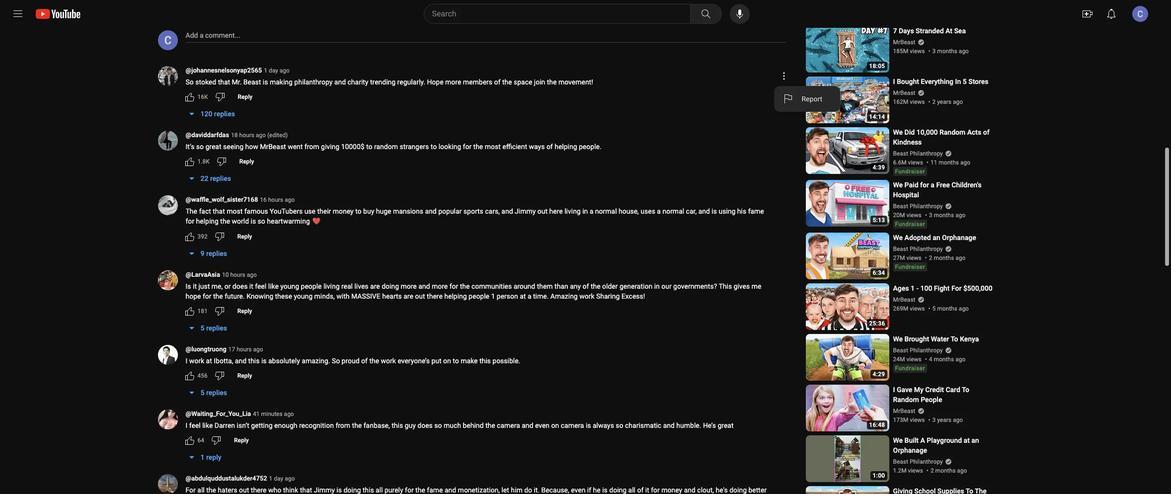 Task type: locate. For each thing, give the bounding box(es) containing it.
most inside @daviddarfdas 18 hours ago (edited) it's so great seeing how mrbeast went from giving 10000$ to random strangers to looking for the most efficient ways of helping people.
[[485, 143, 501, 151]]

great inside @waiting_for_you_lia 41 minutes ago i feel like darren isn't getting enough recognition from the fanbase, this guy does so much behind the camera and even on camera is always so charismatic and humble. he's great
[[718, 422, 734, 429]]

feel inside @waiting_for_you_lia 41 minutes ago i feel like darren isn't getting enough recognition from the fanbase, this guy does so much behind the camera and even on camera is always so charismatic and humble. he's great
[[189, 422, 201, 429]]

if
[[588, 486, 592, 494]]

ago up the youtubers
[[285, 196, 295, 203]]

1 years from the top
[[938, 99, 952, 106]]

0 vertical spatial at
[[520, 292, 526, 300]]

0 vertical spatial for
[[952, 285, 962, 293]]

like inside @larvaasia 10 hours ago is it just me, or does it feel like young people living real lives are doing more and more for the communities around them than any of the older generation in our governments? this gives me hope for the future. knowing these young minds, with massive hearts are out there helping people 1 person at a time. amazing work sharing excess!
[[268, 282, 279, 290]]

1 vertical spatial people
[[469, 292, 490, 300]]

0 vertical spatial like
[[268, 282, 279, 290]]

we left the brought
[[894, 335, 903, 343]]

views for 6.6m views
[[909, 159, 924, 166]]

0 vertical spatial there
[[427, 292, 443, 300]]

that inside "@johannesnelsonyap2565 1 day ago so stoked that mr. beast is making philanthropy and charity trending regularly. hope more members of the space join the movement!"
[[218, 78, 230, 86]]

0 horizontal spatial money
[[333, 207, 354, 215]]

day inside "@abdulquddustalukder4752 1 day ago for all the haters out there who think that jimmy is doing this all purely for the fame and monetization, let him do it. because, even if he is doing all of it for money and clout, he's doing better"
[[274, 475, 283, 482]]

0 vertical spatial in
[[583, 207, 588, 215]]

there inside "@abdulquddustalukder4752 1 day ago for all the haters out there who think that jimmy is doing this all purely for the fame and monetization, let him do it. because, even if he is doing all of it for money and clout, he's doing better"
[[251, 486, 267, 494]]

4 philanthropy from the top
[[910, 347, 944, 354]]

0 vertical spatial reply text field
[[238, 308, 252, 315]]

1 vertical spatial reply text field
[[238, 372, 252, 379]]

i left the bought
[[894, 78, 896, 86]]

views right 162m at the right
[[910, 99, 926, 106]]

i right @waiting_for_you_lia image
[[186, 422, 188, 429]]

random
[[374, 143, 398, 151]]

at inside we built a playground at an orphanage
[[964, 437, 970, 445]]

hope
[[427, 78, 444, 86]]

we inside we paid for a free children's hospital
[[894, 181, 903, 189]]

fame inside "@abdulquddustalukder4752 1 day ago for all the haters out there who think that jimmy is doing this all purely for the fame and monetization, let him do it. because, even if he is doing all of it for money and clout, he's doing better"
[[427, 486, 443, 494]]

views right 27m
[[907, 255, 922, 262]]

1 horizontal spatial money
[[662, 486, 683, 494]]

a
[[200, 31, 204, 39], [931, 181, 935, 189], [590, 207, 594, 215], [657, 207, 661, 215], [528, 292, 532, 300]]

this inside @waiting_for_you_lia 41 minutes ago i feel like darren isn't getting enough recognition from the fanbase, this guy does so much behind the camera and even on camera is always so charismatic and humble. he's great
[[392, 422, 403, 429]]

0 horizontal spatial for
[[186, 486, 196, 494]]

we adopted an orphanage by beast philanthropy 27,764,554 views 2 months ago 6 minutes, 34 seconds element
[[894, 233, 994, 243]]

beast up the 6.6m
[[894, 150, 909, 157]]

hours for this
[[237, 346, 252, 353]]

monetization,
[[458, 486, 500, 494]]

a down around
[[528, 292, 532, 300]]

young right the these
[[294, 292, 313, 300]]

4:39
[[873, 164, 886, 171]]

0 vertical spatial helping
[[555, 143, 578, 151]]

3 down people
[[933, 417, 936, 424]]

2 vertical spatial out
[[239, 486, 249, 494]]

work left everyone's in the bottom of the page
[[381, 357, 396, 365]]

1 vertical spatial does
[[418, 422, 433, 429]]

2 down we adopted an orphanage
[[930, 255, 933, 262]]

a right here
[[590, 207, 594, 215]]

1 inside "@abdulquddustalukder4752 1 day ago for all the haters out there who think that jimmy is doing this all purely for the fame and monetization, let him do it. because, even if he is doing all of it for money and clout, he's doing better"
[[269, 475, 273, 482]]

of inside we did 10,000 random acts of kindness
[[984, 128, 990, 136]]

1:00 link
[[806, 436, 890, 483]]

0 horizontal spatial random
[[894, 396, 920, 404]]

hours inside @larvaasia 10 hours ago is it just me, or does it feel like young people living real lives are doing more and more for the communities around them than any of the older generation in our governments? this gives me hope for the future. knowing these young minds, with massive hearts are out there helping people 1 person at a time. amazing work sharing excess!
[[230, 271, 245, 278]]

months up giving school supplies to the poorest schools in america by beast philanthropy 11,854,316 views 1 year ago 5 minutes, 7 seconds element
[[936, 468, 956, 475]]

beast philanthropy down adopted
[[894, 246, 944, 253]]

5 months ago
[[933, 305, 970, 312]]

charismatic
[[625, 422, 662, 429]]

so inside "@johannesnelsonyap2565 1 day ago so stoked that mr. beast is making philanthropy and charity trending regularly. hope more members of the space join the movement!"
[[186, 78, 194, 86]]

0 horizontal spatial out
[[239, 486, 249, 494]]

helping inside @daviddarfdas 18 hours ago (edited) it's so great seeing how mrbeast went from giving 10000$ to random strangers to looking for the most efficient ways of helping people.
[[555, 143, 578, 151]]

guy
[[405, 422, 416, 429]]

normal
[[596, 207, 617, 215], [663, 207, 685, 215]]

1 horizontal spatial camera
[[561, 422, 584, 429]]

so left stoked
[[186, 78, 194, 86]]

0 vertical spatial great
[[206, 143, 222, 151]]

around
[[514, 282, 536, 290]]

1 inside @larvaasia 10 hours ago is it just me, or does it feel like young people living real lives are doing more and more for the communities around them than any of the older generation in our governments? this gives me hope for the future. knowing these young minds, with massive hearts are out there helping people 1 person at a time. amazing work sharing excess!
[[491, 292, 495, 300]]

10 hours ago link
[[222, 270, 257, 279]]

a right the uses
[[657, 207, 661, 215]]

add a comment...
[[186, 31, 240, 39]]

0 horizontal spatial there
[[251, 486, 267, 494]]

great inside @daviddarfdas 18 hours ago (edited) it's so great seeing how mrbeast went from giving 10000$ to random strangers to looking for the most efficient ways of helping people.
[[206, 143, 222, 151]]

1 vertical spatial at
[[206, 357, 212, 365]]

hours
[[239, 132, 255, 139], [268, 196, 283, 203], [230, 271, 245, 278], [237, 346, 252, 353]]

reply for beast
[[238, 93, 253, 100]]

hours right 17
[[237, 346, 252, 353]]

@luongtruong 17 hours ago i work at ibotta, and this is absolutely amazing. so proud of the work everyone's put on to make this possible.
[[186, 345, 521, 365]]

in left our
[[655, 282, 660, 290]]

1 right '@johannesnelsonyap2565'
[[264, 67, 267, 74]]

1 for ages
[[911, 285, 915, 293]]

1 minute element
[[873, 473, 886, 479]]

3 we from the top
[[894, 234, 903, 242]]

Reply text field
[[238, 93, 253, 100], [239, 158, 254, 165], [238, 233, 252, 240]]

None search field
[[406, 4, 724, 24]]

1 vertical spatial 3
[[930, 212, 933, 219]]

from inside @daviddarfdas 18 hours ago (edited) it's so great seeing how mrbeast went from giving 10000$ to random strangers to looking for the most efficient ways of helping people.
[[305, 143, 319, 151]]

months up the we adopted an orphanage by beast philanthropy 27,764,554 views 2 months ago 6 minutes, 34 seconds element
[[934, 212, 955, 219]]

0 horizontal spatial so
[[186, 78, 194, 86]]

i inside i gave my credit card to random people
[[894, 386, 896, 394]]

we inside we built a playground at an orphanage
[[894, 437, 903, 445]]

1 down communities
[[491, 292, 495, 300]]

beast philanthropy for brought
[[894, 347, 944, 354]]

1 horizontal spatial 5
[[963, 78, 967, 86]]

1 horizontal spatial jimmy
[[515, 207, 536, 215]]

3 beast philanthropy from the top
[[894, 246, 944, 253]]

5 beast philanthropy from the top
[[894, 459, 944, 466]]

beast philanthropy for did
[[894, 150, 944, 157]]

0 horizontal spatial on
[[444, 357, 451, 365]]

16k likes element
[[198, 92, 208, 101]]

20m
[[894, 212, 906, 219]]

fame inside the fact that most famous youtubers use their money to buy huge mansions and popular sports cars, and jimmy out here living in a normal house, uses a normal car, and is using his fame for helping the world is so heartwarming
[[749, 207, 765, 215]]

at inside @larvaasia 10 hours ago is it just me, or does it feel like young people living real lives are doing more and more for the communities around them than any of the older generation in our governments? this gives me hope for the future. knowing these young minds, with massive hearts are out there helping people 1 person at a time. amazing work sharing excess!
[[520, 292, 526, 300]]

like
[[268, 282, 279, 290], [202, 422, 213, 429]]

@johannesnelsonyap2565 image
[[158, 66, 178, 86]]

of right acts
[[984, 128, 990, 136]]

how
[[245, 143, 258, 151]]

day inside "@johannesnelsonyap2565 1 day ago so stoked that mr. beast is making philanthropy and charity trending regularly. hope more members of the space join the movement!"
[[269, 67, 278, 74]]

1 we from the top
[[894, 128, 903, 136]]

2 we from the top
[[894, 181, 903, 189]]

2 down everything
[[933, 99, 936, 106]]

1 horizontal spatial all
[[376, 486, 383, 494]]

even
[[535, 422, 550, 429], [571, 486, 586, 494]]

out
[[538, 207, 548, 215], [415, 292, 425, 300], [239, 486, 249, 494]]

3 for stranded
[[933, 48, 936, 55]]

reply button for or
[[232, 303, 258, 319]]

camera
[[497, 422, 520, 429], [561, 422, 584, 429]]

1 horizontal spatial normal
[[663, 207, 685, 215]]

behind
[[463, 422, 484, 429]]

2 horizontal spatial it
[[646, 486, 650, 494]]

0 horizontal spatial does
[[233, 282, 248, 290]]

1 horizontal spatial there
[[427, 292, 443, 300]]

to inside i gave my credit card to random people
[[963, 386, 970, 394]]

money left clout,
[[662, 486, 683, 494]]

0 vertical spatial 5
[[963, 78, 967, 86]]

this left guy
[[392, 422, 403, 429]]

18 minutes, 5 seconds element
[[870, 63, 886, 70]]

1 inside "@johannesnelsonyap2565 1 day ago so stoked that mr. beast is making philanthropy and charity trending regularly. hope more members of the space join the movement!"
[[264, 67, 267, 74]]

0 horizontal spatial living
[[324, 282, 340, 290]]

more inside "@johannesnelsonyap2565 1 day ago so stoked that mr. beast is making philanthropy and charity trending regularly. hope more members of the space join the movement!"
[[446, 78, 462, 86]]

most up world
[[227, 207, 243, 215]]

1 horizontal spatial living
[[565, 207, 581, 215]]

possible.
[[493, 357, 521, 365]]

an
[[933, 234, 941, 242], [972, 437, 980, 445]]

0 vertical spatial 1 day ago link
[[264, 66, 290, 75]]

ago inside @waffle_wolf_sister7168 16 hours ago
[[285, 196, 295, 203]]

from right went
[[305, 143, 319, 151]]

years for credit
[[938, 417, 952, 424]]

181
[[198, 308, 208, 315]]

reply for and
[[238, 372, 252, 379]]

more
[[446, 78, 462, 86], [401, 282, 417, 290], [432, 282, 448, 290]]

people.
[[579, 143, 602, 151]]

4 minutes, 29 seconds element
[[873, 371, 886, 378]]

kenya
[[961, 335, 980, 343]]

these
[[275, 292, 292, 300]]

1 horizontal spatial most
[[485, 143, 501, 151]]

ago inside @waiting_for_you_lia 41 minutes ago i feel like darren isn't getting enough recognition from the fanbase, this guy does so much behind the camera and even on camera is always so charismatic and humble. he's great
[[284, 411, 294, 418]]

hours inside @daviddarfdas 18 hours ago (edited) it's so great seeing how mrbeast went from giving 10000$ to random strangers to looking for the most efficient ways of helping people.
[[239, 132, 255, 139]]

we for we adopted an orphanage
[[894, 234, 903, 242]]

ago up giving school supplies to the poorest schools in america by beast philanthropy 11,854,316 views 1 year ago 5 minutes, 7 seconds element
[[958, 468, 968, 475]]

so
[[196, 143, 204, 151], [258, 217, 265, 225], [435, 422, 442, 429], [616, 422, 624, 429]]

0 vertical spatial jimmy
[[515, 207, 536, 215]]

2 all from the left
[[376, 486, 383, 494]]

1 horizontal spatial so
[[332, 357, 340, 365]]

beast philanthropy up 20m views
[[894, 203, 944, 210]]

25:36
[[870, 320, 886, 327]]

reply down world
[[238, 233, 252, 240]]

1 day ago link up making
[[264, 66, 290, 75]]

to inside @luongtruong 17 hours ago i work at ibotta, and this is absolutely amazing. so proud of the work everyone's put on to make this possible.
[[453, 357, 459, 365]]

to left buy
[[356, 207, 362, 215]]

181 likes element
[[198, 307, 208, 316]]

0 horizontal spatial are
[[370, 282, 380, 290]]

ago inside "@abdulquddustalukder4752 1 day ago for all the haters out there who think that jimmy is doing this all purely for the fame and monetization, let him do it. because, even if he is doing all of it for money and clout, he's doing better"
[[285, 475, 295, 482]]

movement!
[[559, 78, 594, 86]]

does inside @waiting_for_you_lia 41 minutes ago i feel like darren isn't getting enough recognition from the fanbase, this guy does so much behind the camera and even on camera is always so charismatic and humble. he's great
[[418, 422, 433, 429]]

1 horizontal spatial for
[[952, 285, 962, 293]]

reply down future.
[[238, 308, 252, 315]]

philanthropy up 11 at top
[[910, 150, 944, 157]]

0 horizontal spatial in
[[583, 207, 588, 215]]

random down gave
[[894, 396, 920, 404]]

@daviddarfdas 18 hours ago (edited) it's so great seeing how mrbeast went from giving 10000$ to random strangers to looking for the most efficient ways of helping people.
[[186, 131, 602, 151]]

philanthropy up 4
[[910, 347, 944, 354]]

reply down mr.
[[238, 93, 253, 100]]

i bought everything in 5 stores by mrbeast 162,025,428 views 2 years ago 14 minutes, 14 seconds element
[[894, 77, 994, 87]]

17
[[229, 346, 235, 353]]

reply text field down mr.
[[238, 93, 253, 100]]

fame right purely
[[427, 486, 443, 494]]

their
[[317, 207, 331, 215]]

0 vertical spatial young
[[281, 282, 299, 290]]

massive
[[351, 292, 381, 300]]

2 fundraiser from the top
[[896, 221, 926, 228]]

a left free
[[931, 181, 935, 189]]

2 years from the top
[[938, 417, 952, 424]]

beast philanthropy
[[894, 150, 944, 157], [894, 203, 944, 210], [894, 246, 944, 253], [894, 347, 944, 354], [894, 459, 944, 466]]

beast philanthropy up 1.2m views
[[894, 459, 944, 466]]

views right 24m
[[907, 356, 922, 363]]

1 vertical spatial day
[[274, 475, 283, 482]]

Search text field
[[432, 7, 688, 20]]

mr.
[[232, 78, 242, 86]]

269m views
[[894, 305, 926, 312]]

2 months ago up giving school supplies to the poorest schools in america by beast philanthropy 11,854,316 views 1 year ago 5 minutes, 7 seconds element
[[931, 468, 968, 475]]

reply button for and
[[232, 368, 258, 384]]

2
[[933, 99, 936, 106], [930, 255, 933, 262], [931, 468, 935, 475]]

0 vertical spatial that
[[218, 78, 230, 86]]

mrbeast for i gave my credit card to random people
[[894, 408, 916, 415]]

amazing
[[551, 292, 578, 300]]

3 all from the left
[[629, 486, 636, 494]]

0 horizontal spatial at
[[206, 357, 212, 365]]

2 philanthropy from the top
[[910, 203, 944, 210]]

and inside @larvaasia 10 hours ago is it just me, or does it feel like young people living real lives are doing more and more for the communities around them than any of the older generation in our governments? this gives me hope for the future. knowing these young minds, with massive hearts are out there helping people 1 person at a time. amazing work sharing excess!
[[419, 282, 430, 290]]

3 up we adopted an orphanage
[[930, 212, 933, 219]]

1 vertical spatial 1 day ago link
[[269, 474, 295, 483]]

Add a comment... text field
[[186, 31, 240, 39]]

years
[[938, 99, 952, 106], [938, 417, 952, 424]]

ago up children's
[[961, 159, 971, 166]]

philanthropy for an
[[910, 246, 944, 253]]

1 vertical spatial so
[[332, 357, 340, 365]]

this
[[248, 357, 260, 365], [480, 357, 491, 365], [392, 422, 403, 429], [363, 486, 374, 494]]

i left gave
[[894, 386, 896, 394]]

an right adopted
[[933, 234, 941, 242]]

4 fundraiser from the top
[[896, 365, 926, 372]]

even inside @waiting_for_you_lia 41 minutes ago i feel like darren isn't getting enough recognition from the fanbase, this guy does so much behind the camera and even on camera is always so charismatic and humble. he's great
[[535, 422, 550, 429]]

4 beast philanthropy from the top
[[894, 347, 944, 354]]

2 vertical spatial at
[[964, 437, 970, 445]]

ago right 17
[[253, 346, 263, 353]]

1 vertical spatial orphanage
[[894, 447, 928, 455]]

helping inside @larvaasia 10 hours ago is it just me, or does it feel like young people living real lives are doing more and more for the communities around them than any of the older generation in our governments? this gives me hope for the future. knowing these young minds, with massive hearts are out there helping people 1 person at a time. amazing work sharing excess!
[[445, 292, 467, 300]]

people
[[301, 282, 322, 290], [469, 292, 490, 300]]

1 up "who"
[[269, 475, 273, 482]]

and inside @luongtruong 17 hours ago i work at ibotta, and this is absolutely amazing. so proud of the work everyone's put on to make this possible.
[[235, 357, 247, 365]]

1 horizontal spatial from
[[336, 422, 351, 429]]

1 vertical spatial that
[[213, 207, 225, 215]]

house,
[[619, 207, 639, 215]]

we for we brought water to kenya
[[894, 335, 903, 343]]

for inside @daviddarfdas 18 hours ago (edited) it's so great seeing how mrbeast went from giving 10000$ to random strangers to looking for the most efficient ways of helping people.
[[463, 143, 472, 151]]

i gave my credit card to random people by mrbeast 173,305,261 views 3 years ago 16 minutes element
[[894, 385, 994, 405]]

we inside we did 10,000 random acts of kindness
[[894, 128, 903, 136]]

1
[[264, 67, 267, 74], [911, 285, 915, 293], [491, 292, 495, 300], [269, 475, 273, 482]]

months right 11 at top
[[939, 159, 960, 166]]

2 vertical spatial helping
[[445, 292, 467, 300]]

1.2m views
[[894, 468, 924, 475]]

2 horizontal spatial helping
[[555, 143, 578, 151]]

out inside the fact that most famous youtubers use their money to buy huge mansions and popular sports cars, and jimmy out here living in a normal house, uses a normal car, and is using his fame for helping the world is so heartwarming
[[538, 207, 548, 215]]

so right the it's
[[196, 143, 204, 151]]

philanthropy
[[295, 78, 333, 86]]

so left proud
[[332, 357, 340, 365]]

mrbeast for ages 1 - 100 fight for $500,000
[[894, 297, 916, 303]]

1 beast philanthropy from the top
[[894, 150, 944, 157]]

living inside the fact that most famous youtubers use their money to buy huge mansions and popular sports cars, and jimmy out here living in a normal house, uses a normal car, and is using his fame for helping the world is so heartwarming
[[565, 207, 581, 215]]

1 vertical spatial an
[[972, 437, 980, 445]]

we inside we brought water to kenya by beast philanthropy 24,628,541 views 4 months ago 4 minutes, 29 seconds element
[[894, 335, 903, 343]]

hours inside @luongtruong 17 hours ago i work at ibotta, and this is absolutely amazing. so proud of the work everyone's put on to make this possible.
[[237, 346, 252, 353]]

1 vertical spatial reply text field
[[239, 158, 254, 165]]

1.8k likes element
[[198, 157, 210, 166]]

2 camera from the left
[[561, 422, 584, 429]]

@luongtruong image
[[158, 345, 178, 365]]

beast up 20m
[[894, 203, 909, 210]]

christina overa image
[[158, 30, 178, 50]]

1 horizontal spatial out
[[415, 292, 425, 300]]

for inside we paid for a free children's hospital
[[921, 181, 930, 189]]

0 vertical spatial 2
[[933, 99, 936, 106]]

of inside @luongtruong 17 hours ago i work at ibotta, and this is absolutely amazing. so proud of the work everyone's put on to make this possible.
[[362, 357, 368, 365]]

ages
[[894, 285, 910, 293]]

i inside 'element'
[[894, 78, 896, 86]]

random left acts
[[940, 128, 966, 136]]

beast philanthropy for paid
[[894, 203, 944, 210]]

is inside @luongtruong 17 hours ago i work at ibotta, and this is absolutely amazing. so proud of the work everyone's put on to make this possible.
[[261, 357, 267, 365]]

everyone's
[[398, 357, 430, 365]]

living inside @larvaasia 10 hours ago is it just me, or does it feel like young people living real lives are doing more and more for the communities around them than any of the older generation in our governments? this gives me hope for the future. knowing these young minds, with massive hearts are out there helping people 1 person at a time. amazing work sharing excess!
[[324, 282, 340, 290]]

so down the 'famous'
[[258, 217, 265, 225]]

adopted
[[905, 234, 932, 242]]

at down @luongtruong link
[[206, 357, 212, 365]]

1 vertical spatial there
[[251, 486, 267, 494]]

ago up playground
[[954, 417, 964, 424]]

out inside @larvaasia 10 hours ago is it just me, or does it feel like young people living real lives are doing more and more for the communities around them than any of the older generation in our governments? this gives me hope for the future. knowing these young minds, with massive hearts are out there helping people 1 person at a time. amazing work sharing excess!
[[415, 292, 425, 300]]

0 vertical spatial to
[[951, 335, 959, 343]]

3 months ago for mrbeast
[[933, 48, 970, 55]]

hours inside @waffle_wolf_sister7168 16 hours ago
[[268, 196, 283, 203]]

3 years ago
[[933, 417, 964, 424]]

does inside @larvaasia 10 hours ago is it just me, or does it feel like young people living real lives are doing more and more for the communities around them than any of the older generation in our governments? this gives me hope for the future. knowing these young minds, with massive hearts are out there helping people 1 person at a time. amazing work sharing excess!
[[233, 282, 248, 290]]

of right proud
[[362, 357, 368, 365]]

2 horizontal spatial work
[[580, 292, 595, 300]]

0 horizontal spatial camera
[[497, 422, 520, 429]]

ago down '$500,000'
[[960, 305, 970, 312]]

do
[[525, 486, 533, 494]]

months down at on the top right of page
[[938, 48, 958, 55]]

i right @luongtruong "icon"
[[186, 357, 188, 365]]

3 fundraiser from the top
[[896, 264, 926, 271]]

views for 20m views
[[907, 212, 922, 219]]

24m
[[894, 356, 906, 363]]

young
[[281, 282, 299, 290], [294, 292, 313, 300]]

are up massive on the bottom
[[370, 282, 380, 290]]

1 horizontal spatial an
[[972, 437, 980, 445]]

of inside @larvaasia 10 hours ago is it just me, or does it feel like young people living real lives are doing more and more for the communities around them than any of the older generation in our governments? this gives me hope for the future. knowing these young minds, with massive hearts are out there helping people 1 person at a time. amazing work sharing excess!
[[583, 282, 589, 290]]

efficient
[[503, 143, 528, 151]]

on right put
[[444, 357, 451, 365]]

5 minutes, 13 seconds element
[[873, 217, 886, 224]]

2 months ago for 27m views
[[930, 255, 966, 262]]

great down @daviddarfdas link
[[206, 143, 222, 151]]

months for 269m views
[[938, 305, 958, 312]]

0 vertical spatial living
[[565, 207, 581, 215]]

1 horizontal spatial like
[[268, 282, 279, 290]]

young up the these
[[281, 282, 299, 290]]

views for 162m views
[[910, 99, 926, 106]]

like inside @waiting_for_you_lia 41 minutes ago i feel like darren isn't getting enough recognition from the fanbase, this guy does so much behind the camera and even on camera is always so charismatic and humble. he's great
[[202, 422, 213, 429]]

living up minds,
[[324, 282, 340, 290]]

0 horizontal spatial fame
[[427, 486, 443, 494]]

1 horizontal spatial does
[[418, 422, 433, 429]]

bought
[[897, 78, 920, 86]]

the right proud
[[370, 357, 379, 365]]

of right any
[[583, 282, 589, 290]]

1 horizontal spatial helping
[[445, 292, 467, 300]]

1 for @johannesnelsonyap2565
[[264, 67, 267, 74]]

Reply text field
[[238, 308, 252, 315], [238, 372, 252, 379], [234, 437, 249, 444]]

jimmy inside the fact that most famous youtubers use their money to buy huge mansions and popular sports cars, and jimmy out here living in a normal house, uses a normal car, and is using his fame for helping the world is so heartwarming
[[515, 207, 536, 215]]

minds,
[[315, 292, 335, 300]]

in
[[956, 78, 962, 86]]

reply button down 'isn't' in the left of the page
[[228, 432, 255, 448]]

0 horizontal spatial great
[[206, 143, 222, 151]]

using
[[719, 207, 736, 215]]

ways
[[529, 143, 545, 151]]

0 vertical spatial does
[[233, 282, 248, 290]]

4 we from the top
[[894, 335, 903, 343]]

out right the haters
[[239, 486, 249, 494]]

in
[[583, 207, 588, 215], [655, 282, 660, 290]]

hospital
[[894, 191, 920, 199]]

64 likes element
[[198, 436, 204, 445]]

from inside @waiting_for_you_lia 41 minutes ago i feel like darren isn't getting enough recognition from the fanbase, this guy does so much behind the camera and even on camera is always so charismatic and humble. he's great
[[336, 422, 351, 429]]

2 beast philanthropy from the top
[[894, 203, 944, 210]]

0 vertical spatial on
[[444, 357, 451, 365]]

this inside "@abdulquddustalukder4752 1 day ago for all the haters out there who think that jimmy is doing this all purely for the fame and monetization, let him do it. because, even if he is doing all of it for money and clout, he's doing better"
[[363, 486, 374, 494]]

that down @johannesnelsonyap2565 link at the top left
[[218, 78, 230, 86]]

5 we from the top
[[894, 437, 903, 445]]

fanbase,
[[364, 422, 390, 429]]

1 horizontal spatial feel
[[255, 282, 267, 290]]

100
[[921, 285, 933, 293]]

buy
[[363, 207, 375, 215]]

reply text field for seeing
[[239, 158, 254, 165]]

5 down fight
[[933, 305, 936, 312]]

0 horizontal spatial normal
[[596, 207, 617, 215]]

members
[[463, 78, 493, 86]]

philanthropy for water
[[910, 347, 944, 354]]

0 vertical spatial fame
[[749, 207, 765, 215]]

ago up 'enough'
[[284, 411, 294, 418]]

is
[[263, 78, 268, 86], [712, 207, 717, 215], [251, 217, 256, 225], [261, 357, 267, 365], [586, 422, 591, 429], [337, 486, 342, 494], [603, 486, 608, 494]]

reply button for beast
[[232, 89, 259, 105]]

185m views
[[894, 48, 926, 55]]

for
[[952, 285, 962, 293], [186, 486, 196, 494]]

0 vertical spatial money
[[333, 207, 354, 215]]

we
[[894, 128, 903, 136], [894, 181, 903, 189], [894, 234, 903, 242], [894, 335, 903, 343], [894, 437, 903, 445]]

from for the
[[336, 422, 351, 429]]

6 minutes, 34 seconds element
[[873, 270, 886, 277]]

1 horizontal spatial at
[[520, 292, 526, 300]]

1 vertical spatial on
[[552, 422, 559, 429]]

people down communities
[[469, 292, 490, 300]]

is inside "@johannesnelsonyap2565 1 day ago so stoked that mr. beast is making philanthropy and charity trending regularly. hope more members of the space join the movement!"
[[263, 78, 268, 86]]

went
[[288, 143, 303, 151]]

1 vertical spatial to
[[963, 386, 970, 394]]

generation
[[620, 282, 653, 290]]

20m views
[[894, 212, 922, 219]]

out right hearts
[[415, 292, 425, 300]]

beast inside "@johannesnelsonyap2565 1 day ago so stoked that mr. beast is making philanthropy and charity trending regularly. hope more members of the space join the movement!"
[[244, 78, 261, 86]]

2 horizontal spatial out
[[538, 207, 548, 215]]

hours right 16
[[268, 196, 283, 203]]

views for 173m views
[[910, 417, 926, 424]]

beast up 24m
[[894, 347, 909, 354]]

0 vertical spatial even
[[535, 422, 550, 429]]

0 vertical spatial feel
[[255, 282, 267, 290]]

mrbeast for i bought everything in 5 stores
[[894, 90, 916, 97]]

reply down 17 hours ago link
[[238, 372, 252, 379]]

fact
[[199, 207, 211, 215]]

1 vertical spatial great
[[718, 422, 734, 429]]

1 horizontal spatial even
[[571, 486, 586, 494]]

views for 24m views
[[907, 356, 922, 363]]

for inside "@abdulquddustalukder4752 1 day ago for all the haters out there who think that jimmy is doing this all purely for the fame and monetization, let him do it. because, even if he is doing all of it for money and clout, he's doing better"
[[186, 486, 196, 494]]

@daviddarfdas link
[[186, 131, 229, 141]]

1 fundraiser from the top
[[896, 168, 926, 175]]

1 left -
[[911, 285, 915, 293]]

0 vertical spatial 2 months ago
[[930, 255, 966, 262]]

18:05 link
[[806, 26, 890, 74]]

older
[[603, 282, 618, 290]]

mrbeast
[[894, 39, 916, 46], [894, 90, 916, 97], [260, 143, 286, 151], [894, 297, 916, 303], [894, 408, 916, 415]]

0 vertical spatial day
[[269, 67, 278, 74]]

4 minutes, 39 seconds element
[[873, 164, 886, 171]]

so left much
[[435, 422, 442, 429]]

1 philanthropy from the top
[[910, 150, 944, 157]]

0 vertical spatial 3
[[933, 48, 936, 55]]

0 vertical spatial people
[[301, 282, 322, 290]]

0 horizontal spatial jimmy
[[314, 486, 335, 494]]

beast philanthropy down the brought
[[894, 347, 944, 354]]

2 vertical spatial that
[[300, 486, 312, 494]]

3 philanthropy from the top
[[910, 246, 944, 253]]

work down any
[[580, 292, 595, 300]]

5
[[963, 78, 967, 86], [933, 305, 936, 312]]

on left always
[[552, 422, 559, 429]]

doing up hearts
[[382, 282, 399, 290]]

fundraiser down 6.6m views
[[896, 168, 926, 175]]

random inside i gave my credit card to random people
[[894, 396, 920, 404]]

the left fanbase,
[[352, 422, 362, 429]]

we paid for a free children's hospital by beast philanthropy 20,876,763 views 3 months ago 5 minutes, 13 seconds element
[[894, 180, 994, 200]]

1 horizontal spatial work
[[381, 357, 396, 365]]

report
[[802, 95, 823, 103]]

fame right his
[[749, 207, 765, 215]]

mrbeast up 162m at the right
[[894, 90, 916, 97]]

1 vertical spatial most
[[227, 207, 243, 215]]

0 vertical spatial out
[[538, 207, 548, 215]]

ago inside "@johannesnelsonyap2565 1 day ago so stoked that mr. beast is making philanthropy and charity trending regularly. hope more members of the space join the movement!"
[[280, 67, 290, 74]]

0 horizontal spatial it
[[193, 282, 197, 290]]

1 horizontal spatial random
[[940, 128, 966, 136]]

392
[[198, 233, 208, 240]]

0 horizontal spatial to
[[951, 335, 959, 343]]

reply for or
[[238, 308, 252, 315]]

we left built
[[894, 437, 903, 445]]

ages 1 - 100 fight for $500,000 by mrbeast 269,913,802 views 5 months ago 25 minutes element
[[894, 284, 994, 294]]

ago up the we adopted an orphanage by beast philanthropy 27,764,554 views 2 months ago 6 minutes, 34 seconds element
[[956, 212, 966, 219]]



Task type: describe. For each thing, give the bounding box(es) containing it.
173m views
[[894, 417, 926, 424]]

185m
[[894, 48, 909, 55]]

0 horizontal spatial people
[[301, 282, 322, 290]]

1 for @abdulquddustalukder4752
[[269, 475, 273, 482]]

jimmy inside "@abdulquddustalukder4752 1 day ago for all the haters out there who think that jimmy is doing this all purely for the fame and monetization, let him do it. because, even if he is doing all of it for money and clout, he's doing better"
[[314, 486, 335, 494]]

time.
[[533, 292, 549, 300]]

reply for isn't
[[234, 437, 249, 444]]

stores
[[969, 78, 989, 86]]

1 vertical spatial are
[[404, 292, 414, 300]]

1 camera from the left
[[497, 422, 520, 429]]

@waiting_for_you_lia link
[[186, 410, 251, 420]]

2 for a
[[931, 468, 935, 475]]

14:14 link
[[806, 77, 890, 124]]

he
[[593, 486, 601, 494]]

work inside @larvaasia 10 hours ago is it just me, or does it feel like young people living real lives are doing more and more for the communities around them than any of the older generation in our governments? this gives me hope for the future. knowing these young minds, with massive hearts are out there helping people 1 person at a time. amazing work sharing excess!
[[580, 292, 595, 300]]

views for 185m views
[[910, 48, 926, 55]]

ibotta,
[[214, 357, 233, 365]]

an inside we built a playground at an orphanage
[[972, 437, 980, 445]]

hours for how
[[239, 132, 255, 139]]

ago inside @luongtruong 17 hours ago i work at ibotta, and this is absolutely amazing. so proud of the work everyone's put on to make this possible.
[[253, 346, 263, 353]]

philanthropy for for
[[910, 203, 944, 210]]

stoked
[[196, 78, 216, 86]]

it inside "@abdulquddustalukder4752 1 day ago for all the haters out there who think that jimmy is doing this all purely for the fame and monetization, let him do it. because, even if he is doing all of it for money and clout, he's doing better"
[[646, 486, 650, 494]]

1 all from the left
[[198, 486, 205, 494]]

the right join
[[547, 78, 557, 86]]

paid
[[905, 181, 919, 189]]

at inside @luongtruong 17 hours ago i work at ibotta, and this is absolutely amazing. so proud of the work everyone's put on to make this possible.
[[206, 357, 212, 365]]

day for who
[[274, 475, 283, 482]]

1 day ago link for for all the haters out there who think that jimmy is doing this all purely for the fame and monetization, let him do it. because, even if he is doing all of it for money and clout, he's doing better
[[269, 474, 295, 483]]

fundraiser for we paid for a free children's hospital
[[896, 221, 926, 228]]

6:34 link
[[806, 233, 890, 281]]

the inside @luongtruong 17 hours ago i work at ibotta, and this is absolutely amazing. so proud of the work everyone's put on to make this possible.
[[370, 357, 379, 365]]

it's
[[186, 143, 195, 151]]

(edited)
[[267, 132, 288, 139]]

the right "behind"
[[486, 422, 496, 429]]

we brought water to kenya by beast philanthropy 24,628,541 views 4 months ago 4 minutes, 29 seconds element
[[894, 334, 994, 344]]

months for 6.6m views
[[939, 159, 960, 166]]

uses
[[641, 207, 656, 215]]

6:34
[[873, 270, 886, 277]]

2 for everything
[[933, 99, 936, 106]]

months for 1.2m views
[[936, 468, 956, 475]]

money inside the fact that most famous youtubers use their money to buy huge mansions and popular sports cars, and jimmy out here living in a normal house, uses a normal car, and is using his fame for helping the world is so heartwarming
[[333, 207, 354, 215]]

months for 24m views
[[934, 356, 955, 363]]

10000$
[[341, 143, 365, 151]]

a inside @larvaasia 10 hours ago is it just me, or does it feel like young people living real lives are doing more and more for the communities around them than any of the older generation in our governments? this gives me hope for the future. knowing these young minds, with massive hearts are out there helping people 1 person at a time. amazing work sharing excess!
[[528, 292, 532, 300]]

youtubers
[[270, 207, 303, 215]]

cars,
[[485, 207, 500, 215]]

doing right he
[[610, 486, 627, 494]]

months for 27m views
[[934, 255, 955, 262]]

doing right "he's"
[[730, 486, 747, 494]]

this down 17 hours ago link
[[248, 357, 260, 365]]

so inside the fact that most famous youtubers use their money to buy huge mansions and popular sports cars, and jimmy out here living in a normal house, uses a normal car, and is using his fame for helping the world is so heartwarming
[[258, 217, 265, 225]]

1 day ago link for so stoked that mr. beast is making philanthropy and charity trending regularly. hope more members of the space join the movement!
[[264, 66, 290, 75]]

person
[[497, 292, 518, 300]]

on inside @waiting_for_you_lia 41 minutes ago i feel like darren isn't getting enough recognition from the fanbase, this guy does so much behind the camera and even on camera is always so charismatic and humble. he's great
[[552, 422, 559, 429]]

beast up 1.2m
[[894, 459, 909, 466]]

this right make
[[480, 357, 491, 365]]

ago inside @larvaasia 10 hours ago is it just me, or does it feel like young people living real lives are doing more and more for the communities around them than any of the older generation in our governments? this gives me hope for the future. knowing these young minds, with massive hearts are out there helping people 1 person at a time. amazing work sharing excess!
[[247, 271, 257, 278]]

of inside "@abdulquddustalukder4752 1 day ago for all the haters out there who think that jimmy is doing this all purely for the fame and monetization, let him do it. because, even if he is doing all of it for money and clout, he's doing better"
[[638, 486, 644, 494]]

@daviddarfdas image
[[158, 131, 178, 151]]

a right add
[[200, 31, 204, 39]]

views for 1.2m views
[[909, 468, 924, 475]]

@waffle_wolf_sister7168 link
[[186, 195, 258, 205]]

162m
[[894, 99, 909, 106]]

ages 1 - 100 fight for $500,000
[[894, 285, 993, 293]]

he's
[[716, 486, 728, 494]]

16 minutes, 48 seconds element
[[870, 422, 886, 429]]

of inside @daviddarfdas 18 hours ago (edited) it's so great seeing how mrbeast went from giving 10000$ to random strangers to looking for the most efficient ways of helping people.
[[547, 143, 553, 151]]

1 normal from the left
[[596, 207, 617, 215]]

space
[[514, 78, 533, 86]]

giving school supplies to the poorest schools in america by beast philanthropy 11,854,316 views 1 year ago 5 minutes, 7 seconds element
[[894, 486, 994, 494]]

64
[[198, 437, 204, 444]]

we did 10,000 random acts of kindness by beast philanthropy 6,617,570 views 11 months ago 4 minutes, 39 seconds element
[[894, 127, 994, 147]]

reply for seeing
[[239, 158, 254, 165]]

months for 185m views
[[938, 48, 958, 55]]

the left space
[[503, 78, 512, 86]]

humble.
[[677, 422, 702, 429]]

we for we did 10,000 random acts of kindness
[[894, 128, 903, 136]]

1 vertical spatial 2
[[930, 255, 933, 262]]

the right purely
[[416, 486, 426, 494]]

the down me,
[[213, 292, 223, 300]]

1 vertical spatial 5
[[933, 305, 936, 312]]

41
[[253, 411, 260, 418]]

out inside "@abdulquddustalukder4752 1 day ago for all the haters out there who think that jimmy is doing this all purely for the fame and monetization, let him do it. because, even if he is doing all of it for money and clout, he's doing better"
[[239, 486, 249, 494]]

views for 269m views
[[910, 305, 926, 312]]

27m views
[[894, 255, 922, 262]]

i inside @waiting_for_you_lia 41 minutes ago i feel like darren isn't getting enough recognition from the fanbase, this guy does so much behind the camera and even on camera is always so charismatic and humble. he's great
[[186, 422, 188, 429]]

@larvaasia
[[186, 271, 220, 278]]

fundraiser for we did 10,000 random acts of kindness
[[896, 168, 926, 175]]

his
[[738, 207, 747, 215]]

$500,000
[[964, 285, 993, 293]]

17 hours ago link
[[229, 345, 263, 354]]

and inside "@johannesnelsonyap2565 1 day ago so stoked that mr. beast is making philanthropy and charity trending regularly. hope more members of the space join the movement!"
[[335, 78, 346, 86]]

reply text field for this
[[238, 372, 252, 379]]

reply button for isn't
[[228, 432, 255, 448]]

enough
[[274, 422, 298, 429]]

beast for we did 10,000 random acts of kindness
[[894, 150, 909, 157]]

most inside the fact that most famous youtubers use their money to buy huge mansions and popular sports cars, and jimmy out here living in a normal house, uses a normal car, and is using his fame for helping the world is so heartwarming
[[227, 207, 243, 215]]

the inside the fact that most famous youtubers use their money to buy huge mansions and popular sports cars, and jimmy out here living in a normal house, uses a normal car, and is using his fame for helping the world is so heartwarming
[[220, 217, 230, 225]]

feel inside @larvaasia 10 hours ago is it just me, or does it feel like young people living real lives are doing more and more for the communities around them than any of the older generation in our governments? this gives me hope for the future. knowing these young minds, with massive hearts are out there helping people 1 person at a time. amazing work sharing excess!
[[255, 282, 267, 290]]

1 vertical spatial young
[[294, 292, 313, 300]]

day for making
[[269, 67, 278, 74]]

excess!
[[622, 292, 646, 300]]

4 months ago
[[930, 356, 966, 363]]

16
[[260, 196, 267, 203]]

hours for does
[[230, 271, 245, 278]]

is right think
[[337, 486, 342, 494]]

0 vertical spatial an
[[933, 234, 941, 242]]

beast philanthropy for adopted
[[894, 246, 944, 253]]

just
[[199, 282, 210, 290]]

0 vertical spatial are
[[370, 282, 380, 290]]

reply text field for beast
[[238, 93, 253, 100]]

@waiting_for_you_lia image
[[158, 410, 178, 429]]

16:48 link
[[806, 385, 890, 433]]

reply text field for getting
[[234, 437, 249, 444]]

mrbeast for 7 days stranded at sea
[[894, 39, 916, 46]]

1 horizontal spatial people
[[469, 292, 490, 300]]

@waffle_wolf_sister7168 image
[[158, 195, 178, 215]]

7 days stranded at sea by mrbeast 185,987,974 views 3 months ago 18 minutes element
[[894, 26, 994, 36]]

money inside "@abdulquddustalukder4752 1 day ago for all the haters out there who think that jimmy is doing this all purely for the fame and monetization, let him do it. because, even if he is doing all of it for money and clout, he's doing better"
[[662, 486, 683, 494]]

we built a playground at an orphanage by beast philanthropy 1,238,432 views 2 months ago 1 minute - play short element
[[894, 436, 994, 456]]

is left using
[[712, 207, 717, 215]]

recognition
[[299, 422, 334, 429]]

beast for we brought water to kenya
[[894, 347, 909, 354]]

think
[[283, 486, 298, 494]]

ago inside @daviddarfdas 18 hours ago (edited) it's so great seeing how mrbeast went from giving 10000$ to random strangers to looking for the most efficient ways of helping people.
[[256, 132, 266, 139]]

0 horizontal spatial work
[[189, 357, 204, 365]]

future.
[[225, 292, 245, 300]]

lives
[[355, 282, 369, 290]]

in inside the fact that most famous youtubers use their money to buy huge mansions and popular sports cars, and jimmy out here living in a normal house, uses a normal car, and is using his fame for helping the world is so heartwarming
[[583, 207, 588, 215]]

that inside the fact that most famous youtubers use their money to buy huge mansions and popular sports cars, and jimmy out here living in a normal house, uses a normal car, and is using his fame for helping the world is so heartwarming
[[213, 207, 225, 215]]

doing left purely
[[344, 486, 361, 494]]

a inside we paid for a free children's hospital
[[931, 181, 935, 189]]

a
[[921, 437, 926, 445]]

for inside the fact that most famous youtubers use their money to buy huge mansions and popular sports cars, and jimmy out here living in a normal house, uses a normal car, and is using his fame for helping the world is so heartwarming
[[186, 217, 194, 225]]

sea
[[955, 27, 967, 35]]

philanthropy for 10,000
[[910, 150, 944, 157]]

ago down in
[[954, 99, 964, 106]]

use
[[305, 207, 316, 215]]

that inside "@abdulquddustalukder4752 1 day ago for all the haters out there who think that jimmy is doing this all purely for the fame and monetization, let him do it. because, even if he is doing all of it for money and clout, he's doing better"
[[300, 486, 312, 494]]

beast for we adopted an orphanage
[[894, 246, 909, 253]]

2 months ago for 1.2m views
[[931, 468, 968, 475]]

join
[[534, 78, 546, 86]]

always
[[593, 422, 614, 429]]

beast for we paid for a free children's hospital
[[894, 203, 909, 210]]

we built a playground at an orphanage
[[894, 437, 980, 455]]

to right 10000$
[[367, 143, 373, 151]]

who
[[268, 486, 282, 494]]

@luongtruong link
[[186, 345, 227, 355]]

real
[[342, 282, 353, 290]]

5 philanthropy from the top
[[910, 459, 944, 466]]

16 hours ago link
[[260, 195, 295, 204]]

views for 27m views
[[907, 255, 922, 262]]

@johannesnelsonyap2565 1 day ago so stoked that mr. beast is making philanthropy and charity trending regularly. hope more members of the space join the movement!
[[186, 67, 594, 86]]

comment...
[[205, 31, 240, 39]]

is down the 'famous'
[[251, 217, 256, 225]]

2 vertical spatial reply text field
[[238, 233, 252, 240]]

on inside @luongtruong 17 hours ago i work at ibotta, and this is absolutely amazing. so proud of the work everyone's put on to make this possible.
[[444, 357, 451, 365]]

3 for my
[[933, 417, 936, 424]]

doing inside @larvaasia 10 hours ago is it just me, or does it feel like young people living real lives are doing more and more for the communities around them than any of the older generation in our governments? this gives me hope for the future. knowing these young minds, with massive hearts are out there helping people 1 person at a time. amazing work sharing excess!
[[382, 282, 399, 290]]

fight
[[935, 285, 950, 293]]

even inside "@abdulquddustalukder4752 1 day ago for all the haters out there who think that jimmy is doing this all purely for the fame and monetization, let him do it. because, even if he is doing all of it for money and clout, he's doing better"
[[571, 486, 586, 494]]

ago down the we adopted an orphanage by beast philanthropy 27,764,554 views 2 months ago 6 minutes, 34 seconds element
[[956, 255, 966, 262]]

there inside @larvaasia 10 hours ago is it just me, or does it feel like young people living real lives are doing more and more for the communities around them than any of the older generation in our governments? this gives me hope for the future. knowing these young minds, with massive hearts are out there helping people 1 person at a time. amazing work sharing excess!
[[427, 292, 443, 300]]

random inside we did 10,000 random acts of kindness
[[940, 128, 966, 136]]

1 horizontal spatial it
[[250, 282, 253, 290]]

2 years ago
[[933, 99, 964, 106]]

clout,
[[698, 486, 715, 494]]

years for in
[[938, 99, 952, 106]]

the inside @daviddarfdas 18 hours ago (edited) it's so great seeing how mrbeast went from giving 10000$ to random strangers to looking for the most efficient ways of helping people.
[[474, 143, 483, 151]]

proud
[[342, 357, 360, 365]]

2 normal from the left
[[663, 207, 685, 215]]

reply button for seeing
[[234, 154, 260, 170]]

4:29
[[873, 371, 886, 378]]

playground
[[927, 437, 963, 445]]

this
[[719, 282, 732, 290]]

add
[[186, 31, 198, 39]]

is inside @waiting_for_you_lia 41 minutes ago i feel like darren isn't getting enough recognition from the fanbase, this guy does so much behind the camera and even on camera is always so charismatic and humble. he's great
[[586, 422, 591, 429]]

i inside @luongtruong 17 hours ago i work at ibotta, and this is absolutely amazing. so proud of the work everyone's put on to make this possible.
[[186, 357, 188, 365]]

5 inside 'element'
[[963, 78, 967, 86]]

162m views
[[894, 99, 926, 106]]

huge
[[376, 207, 392, 215]]

fundraiser for we adopted an orphanage
[[896, 264, 926, 271]]

to left looking
[[431, 143, 437, 151]]

me
[[752, 282, 762, 290]]

helping inside the fact that most famous youtubers use their money to buy huge mansions and popular sports cars, and jimmy out here living in a normal house, uses a normal car, and is using his fame for helping the world is so heartwarming
[[196, 217, 219, 225]]

so right always
[[616, 422, 624, 429]]

4:39 link
[[806, 127, 890, 175]]

the left communities
[[460, 282, 470, 290]]

months for 20m views
[[934, 212, 955, 219]]

avatar image image
[[1133, 6, 1149, 22]]

communities
[[472, 282, 512, 290]]

reply text field for does
[[238, 308, 252, 315]]

children's
[[952, 181, 982, 189]]

@waffle_wolf_sister7168
[[186, 196, 258, 203]]

392 likes element
[[198, 232, 208, 241]]

fundraiser for we brought water to kenya
[[896, 365, 926, 372]]

regularly.
[[398, 78, 426, 86]]

mrbeast inside @daviddarfdas 18 hours ago (edited) it's so great seeing how mrbeast went from giving 10000$ to random strangers to looking for the most efficient ways of helping people.
[[260, 143, 286, 151]]

giving
[[321, 143, 340, 151]]

@larvaasia image
[[158, 270, 178, 290]]

of inside "@johannesnelsonyap2565 1 day ago so stoked that mr. beast is making philanthropy and charity trending regularly. hope more members of the space join the movement!"
[[494, 78, 501, 86]]

@abdulquddustalukder4752
[[186, 475, 267, 482]]

ago down sea
[[960, 48, 970, 55]]

to inside the fact that most famous youtubers use their money to buy huge mansions and popular sports cars, and jimmy out here living in a normal house, uses a normal car, and is using his fame for helping the world is so heartwarming
[[356, 207, 362, 215]]

report option
[[774, 90, 841, 108]]

so inside @luongtruong 17 hours ago i work at ibotta, and this is absolutely amazing. so proud of the work everyone's put on to make this possible.
[[332, 357, 340, 365]]

it.
[[534, 486, 540, 494]]

we for we built a playground at an orphanage
[[894, 437, 903, 445]]

25 minutes, 36 seconds element
[[870, 320, 886, 327]]

days
[[899, 27, 915, 35]]

reply button down world
[[232, 229, 258, 245]]

0 vertical spatial orphanage
[[943, 234, 977, 242]]

heartwarming
[[267, 217, 310, 225]]

14 minutes, 14 seconds element
[[870, 114, 886, 121]]

from for giving
[[305, 143, 319, 151]]

@abdulquddustalukder4752 image
[[158, 474, 178, 494]]

❤ image
[[313, 217, 321, 225]]

456 likes element
[[198, 371, 208, 380]]

ago down kenya
[[956, 356, 966, 363]]

1.2m
[[894, 468, 907, 475]]

in inside @larvaasia 10 hours ago is it just me, or does it feel like young people living real lives are doing more and more for the communities around them than any of the older generation in our governments? this gives me hope for the future. knowing these young minds, with massive hearts are out there helping people 1 person at a time. amazing work sharing excess!
[[655, 282, 660, 290]]

sharing
[[597, 292, 620, 300]]

my
[[915, 386, 924, 394]]

with
[[337, 292, 350, 300]]

we for we paid for a free children's hospital
[[894, 181, 903, 189]]

-
[[917, 285, 919, 293]]

our
[[662, 282, 672, 290]]

orphanage inside we built a playground at an orphanage
[[894, 447, 928, 455]]

so inside @daviddarfdas 18 hours ago (edited) it's so great seeing how mrbeast went from giving 10000$ to random strangers to looking for the most efficient ways of helping people.
[[196, 143, 204, 151]]

is right he
[[603, 486, 608, 494]]

3 months ago for beast philanthropy
[[930, 212, 966, 219]]

10,000
[[917, 128, 939, 136]]

the left the haters
[[206, 486, 216, 494]]

acts
[[968, 128, 982, 136]]

the left older
[[591, 282, 601, 290]]



Task type: vqa. For each thing, say whether or not it's contained in the screenshot.
the even in the @Waiting_For_You_Lia 41 minutes ago I feel like Darren isn't getting enough recognition from the fanbase, this guy does so much behind the camera and even on camera is always so charismatic and humble. He's great
yes



